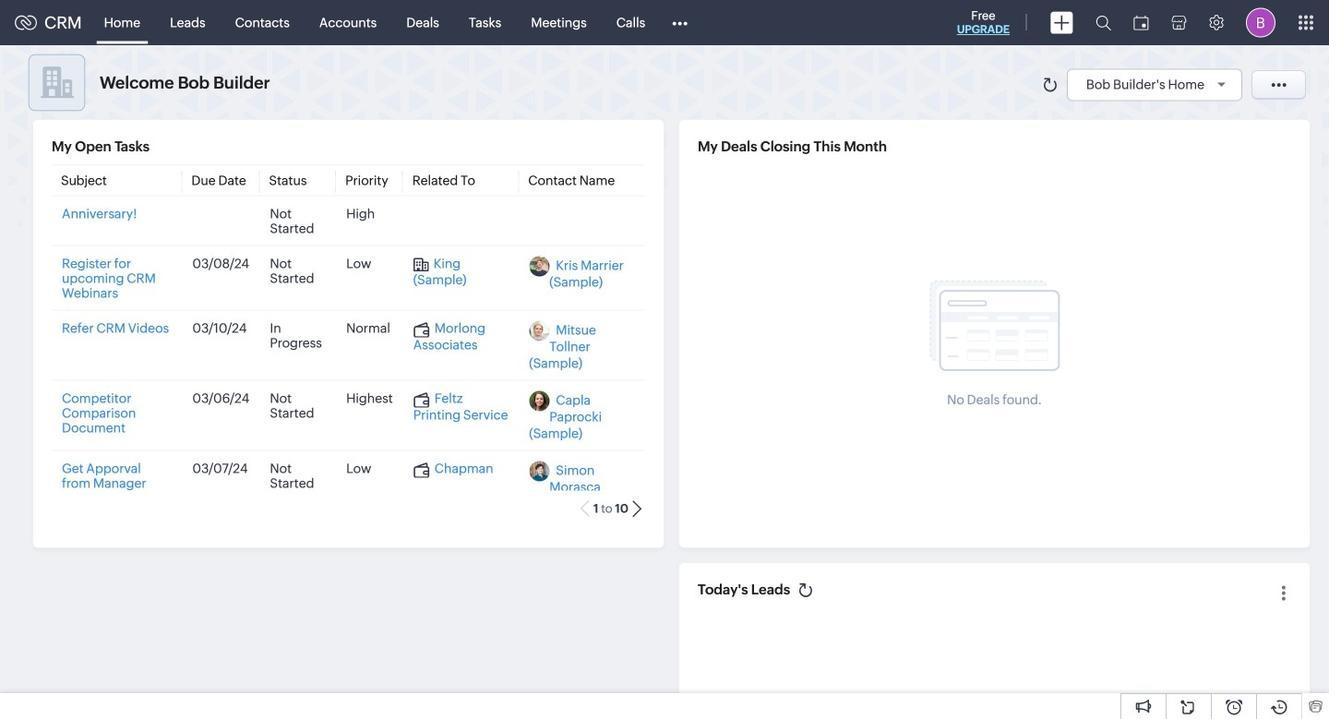 Task type: describe. For each thing, give the bounding box(es) containing it.
create menu element
[[1039, 0, 1085, 45]]

logo image
[[15, 15, 37, 30]]

profile element
[[1235, 0, 1287, 45]]

Other Modules field
[[660, 8, 700, 37]]

search element
[[1085, 0, 1122, 45]]



Task type: vqa. For each thing, say whether or not it's contained in the screenshot.
Search Deal Reports text field
no



Task type: locate. For each thing, give the bounding box(es) containing it.
profile image
[[1246, 8, 1276, 37]]

calendar image
[[1134, 15, 1149, 30]]

create menu image
[[1050, 12, 1074, 34]]

search image
[[1096, 15, 1111, 30]]



